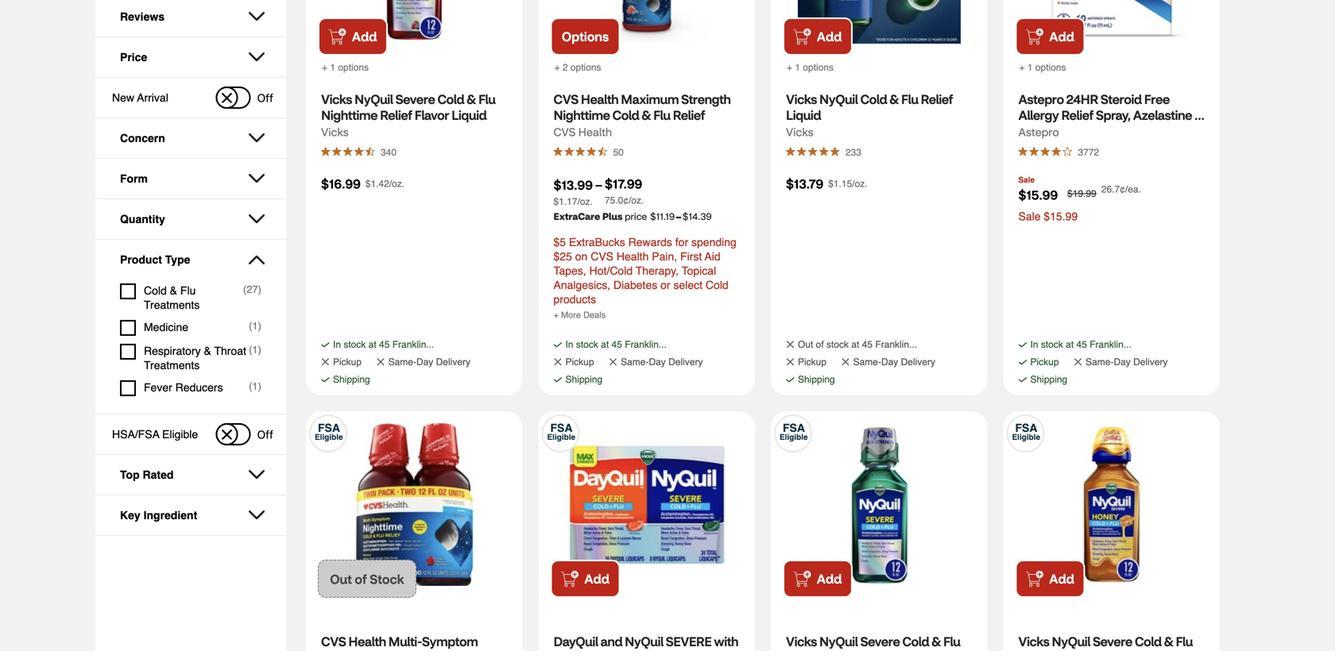 Task type: describe. For each thing, give the bounding box(es) containing it.
1 stock from the left
[[344, 339, 366, 351]]

( 1 ) for fever reducers
[[249, 381, 262, 393]]

cold inside cvs health maximum strength nighttime cold & flu relief cvs health
[[613, 107, 639, 123]]

Fever Reducers 1 item, Product Type checkbox
[[120, 377, 262, 401]]

2 at from the left
[[601, 339, 609, 351]]

of for stock
[[816, 339, 824, 351]]

top rated heading
[[120, 469, 252, 482]]

cold inside "vicks nyquil severe cold & flu nighttime relief flavor liquid vicks"
[[438, 91, 464, 107]]

$5
[[554, 236, 566, 249]]

quantity button
[[108, 200, 273, 239]]

cvs down 2
[[554, 91, 579, 107]]

fsa eligible for vicks nyquil severe cold & flu nighttime relief liquid, 12.0 oz
[[780, 422, 808, 442]]

2 fsa eligible from the left
[[547, 422, 576, 442]]

astepro 24hr steroid free allergy relief spray, azelastine hcl
[[1019, 91, 1195, 139]]

out for out of stock
[[330, 571, 352, 588]]

oz inside vicks nyquil severe cold & flu liquid, honey, 12 oz
[[1115, 650, 1132, 652]]

hsa/fsa eligible
[[112, 428, 198, 441]]

fsa for vicks nyquil severe cold & flu liquid, honey, 12 oz
[[1016, 422, 1038, 435]]

strength
[[681, 91, 731, 107]]

steroid
[[1101, 91, 1142, 107]]

2 fsa from the left
[[551, 422, 573, 435]]

vicks link for vicks nyquil cold & flu relief liquid
[[786, 122, 814, 142]]

& inside cvs health maximum strength nighttime cold & flu relief cvs health
[[642, 107, 651, 123]]

eligible for vicks nyquil severe cold & flu liquid, honey, 12 oz
[[1012, 433, 1041, 442]]

340
[[381, 147, 397, 158]]

$16.99
[[321, 176, 361, 192]]

treatments for cold
[[144, 299, 200, 312]]

+ 1 options for vicks nyquil severe cold & flu nighttime relief flavor liquid
[[322, 62, 369, 73]]

for
[[676, 236, 689, 249]]

( 27 )
[[243, 284, 262, 296]]

product type heading
[[120, 254, 252, 266]]

flu inside vicks nyquil severe cold & flu liquid, honey, 12 oz
[[1176, 634, 1193, 650]]

in stock at 45 franklin... for $17.99
[[566, 339, 667, 351]]

quantity
[[120, 213, 165, 226]]

nighttime inside the cvs health multi-symptom nighttime cold & flu relief twi
[[321, 650, 378, 652]]

health inside $5 extrabucks rewards for spending $25 on cvs health pain, first aid tapes, hot/cold therapy, topical analgesics, diabetes or select cold products + more deals
[[617, 250, 649, 263]]

top
[[120, 469, 140, 482]]

2 franklin... from the left
[[625, 339, 667, 351]]

$13.79 $1.15/oz.
[[786, 176, 868, 192]]

1 shipping from the left
[[333, 374, 370, 386]]

cold inside cold & flu treatments
[[144, 285, 167, 297]]

key
[[120, 510, 140, 522]]

maximum
[[621, 91, 679, 107]]

flu inside cold & flu treatments
[[180, 285, 196, 297]]

more
[[561, 310, 581, 320]]

4 franklin... from the left
[[1090, 339, 1132, 351]]

options
[[562, 28, 609, 45]]

options link
[[551, 17, 620, 56]]

aid
[[705, 250, 721, 263]]

& inside vicks nyquil severe cold & flu nighttime relief liquid, 12.0 oz
[[932, 634, 941, 650]]

price
[[120, 51, 147, 64]]

1 at from the left
[[369, 339, 377, 351]]

$17.99 75.0¢/oz.
[[605, 176, 644, 206]]

24hr
[[1067, 91, 1098, 107]]

4 delivery from the left
[[1134, 357, 1168, 368]]

$14.39
[[683, 210, 712, 223]]

relief inside the cvs health multi-symptom nighttime cold & flu relief twi
[[440, 650, 473, 652]]

233
[[846, 147, 862, 158]]

eligible for cvs health multi-symptom nighttime cold & flu relief twi
[[315, 433, 343, 442]]

severe for 12
[[1093, 634, 1133, 650]]

1 45 from the left
[[379, 339, 390, 351]]

( for fever reducers
[[249, 381, 252, 393]]

diabetes
[[614, 279, 658, 292]]

vicks for vicks nyquil cold & flu relief liquid vicks
[[786, 91, 817, 107]]

out of stock
[[330, 571, 404, 588]]

options for vicks nyquil severe cold & flu nighttime relief flavor liquid
[[338, 62, 369, 73]]

on
[[575, 250, 588, 263]]

1 day from the left
[[417, 357, 433, 368]]

product type
[[120, 254, 190, 266]]

+ 2 options
[[554, 62, 601, 73]]

off button for new arrival
[[216, 87, 273, 109]]

3 shipping from the left
[[798, 374, 835, 386]]

top rated
[[120, 469, 174, 482]]

Cold & Flu Treatments 27 items, Product Type list 4 items checkbox
[[120, 280, 262, 316]]

form
[[120, 173, 148, 185]]

stock
[[370, 571, 404, 588]]

fever
[[144, 382, 172, 394]]

2
[[563, 62, 568, 73]]

liquid inside "vicks nyquil severe cold & flu nighttime relief flavor liquid vicks"
[[452, 107, 487, 123]]

plus
[[602, 210, 623, 223]]

in for $17.99
[[566, 339, 574, 351]]

key ingredient heading
[[120, 510, 252, 522]]

4 at from the left
[[1066, 339, 1074, 351]]

concern button
[[108, 118, 273, 158]]

$1.17/oz.
[[554, 196, 593, 207]]

$13.79
[[786, 176, 824, 192]]

+ inside $5 extrabucks rewards for spending $25 on cvs health pain, first aid tapes, hot/cold therapy, topical analgesics, diabetes or select cold products + more deals
[[554, 310, 559, 320]]

deals
[[584, 310, 606, 320]]

price heading
[[120, 51, 252, 64]]

$5 extrabucks rewards for spending $25 on cvs health pain, first aid tapes, hot/cold therapy, topical analgesics, diabetes or select cold products + more deals
[[554, 236, 740, 320]]

vicks for vicks nyquil severe cold & flu nighttime relief liquid, 12.0 oz
[[786, 634, 817, 650]]

relief inside astepro 24hr steroid free allergy relief spray, azelastine hcl
[[1062, 107, 1094, 123]]

0 vertical spatial $15.99
[[1019, 187, 1058, 203]]

vicks link for vicks nyquil severe cold & flu nighttime relief flavor liquid
[[321, 122, 349, 142]]

flu inside the cvs health multi-symptom nighttime cold & flu relief twi
[[421, 650, 438, 652]]

$17.99
[[605, 176, 643, 192]]

first
[[681, 250, 702, 263]]

form button
[[108, 159, 273, 199]]

cold inside vicks nyquil cold & flu relief liquid vicks
[[861, 91, 887, 107]]

cold inside vicks nyquil severe cold & flu nighttime relief liquid, 12.0 oz
[[903, 634, 929, 650]]

$13.99 – $1.17/oz.
[[554, 177, 605, 207]]

$11.19
[[650, 210, 675, 223]]

12.0
[[920, 650, 943, 652]]

) for fever reducers
[[258, 381, 262, 393]]

3 pickup from the left
[[798, 357, 827, 368]]

out of stock at 45 franklin...
[[798, 339, 917, 351]]

cvs health multi-symptom nighttime cold & flu relief twi
[[321, 634, 505, 652]]

3 45 from the left
[[862, 339, 873, 351]]

3772
[[1078, 147, 1100, 158]]

off for hsa/fsa eligible
[[257, 428, 273, 441]]

3 same- from the left
[[853, 357, 882, 368]]

2 day from the left
[[649, 357, 666, 368]]

cvs inside the cvs health multi-symptom nighttime cold & flu relief twi
[[321, 634, 346, 650]]

) for cold & flu treatments
[[258, 284, 262, 296]]

new
[[112, 91, 134, 104]]

price
[[625, 210, 647, 223]]

arrival
[[137, 91, 168, 104]]

& inside respiratory & throat treatments ( 1 )
[[204, 345, 211, 358]]

extracare plus price $11.19
[[554, 210, 675, 223]]

cold & flu treatments
[[144, 285, 200, 312]]

nyquil for vicks nyquil cold & flu relief liquid vicks
[[820, 91, 858, 107]]

or
[[661, 279, 671, 292]]

1 inside medicine 1 item, product type checkbox
[[252, 320, 258, 332]]

( for medicine
[[249, 320, 252, 332]]

hot/cold
[[590, 265, 633, 277]]

50
[[613, 147, 624, 158]]

relief inside vicks nyquil severe cold & flu nighttime relief liquid, 12.0 oz
[[845, 650, 877, 652]]

1 same-day delivery shipping from the left
[[333, 357, 471, 386]]

throat
[[214, 345, 246, 358]]

respiratory
[[144, 345, 201, 358]]

this link goes to a page with all cvs health maximum strength nighttime cold & flu relief reviews. image
[[554, 147, 609, 157]]

astepro link
[[1019, 122, 1059, 142]]

type
[[165, 254, 190, 266]]

fsa eligible for vicks nyquil severe cold & flu liquid, honey, 12 oz
[[1012, 422, 1041, 442]]

off button for hsa/fsa eligible
[[216, 424, 273, 446]]

& inside the cvs health multi-symptom nighttime cold & flu relief twi
[[409, 650, 419, 652]]

spending
[[692, 236, 737, 249]]

& inside cold & flu treatments
[[170, 285, 177, 297]]

ingredient
[[144, 510, 197, 522]]

27
[[247, 284, 258, 296]]

3 same-day delivery shipping from the left
[[798, 357, 936, 386]]

severe for flavor
[[396, 91, 435, 107]]

concern
[[120, 132, 165, 145]]

flavor
[[415, 107, 449, 123]]

rewards
[[629, 236, 672, 249]]

fsa eligible for cvs health multi-symptom nighttime cold & flu relief twi
[[315, 422, 343, 442]]

hcl
[[1019, 123, 1040, 139]]

1 same- from the left
[[388, 357, 417, 368]]

products
[[554, 293, 596, 306]]

vicks nyquil severe cold & flu liquid, honey, 12 oz
[[1019, 634, 1196, 652]]

sale $15.99
[[1019, 210, 1078, 223]]



Task type: vqa. For each thing, say whether or not it's contained in the screenshot.


Task type: locate. For each thing, give the bounding box(es) containing it.
extracare
[[554, 210, 600, 223]]

( down 27
[[249, 320, 252, 332]]

1 sale from the top
[[1019, 176, 1035, 185]]

0 vertical spatial of
[[816, 339, 824, 351]]

$1.42/oz.
[[365, 178, 405, 189]]

1 in from the left
[[333, 339, 341, 351]]

26.7¢/ea.
[[1102, 184, 1141, 195]]

0 vertical spatial sale
[[1019, 176, 1035, 185]]

2 + 1 options from the left
[[787, 62, 834, 73]]

flu inside cvs health maximum strength nighttime cold & flu relief cvs health
[[654, 107, 671, 123]]

$16.99 $1.42/oz.
[[321, 176, 405, 192]]

Respiratory & Throat Treatments 1 item, Product Type checkbox
[[120, 340, 262, 377]]

options up vicks nyquil cold & flu relief liquid vicks
[[803, 62, 834, 73]]

in for $15.99
[[1031, 339, 1039, 351]]

nyquil inside vicks nyquil cold & flu relief liquid vicks
[[820, 91, 858, 107]]

1 pickup from the left
[[333, 357, 362, 368]]

0 horizontal spatial severe
[[396, 91, 435, 107]]

1 treatments from the top
[[144, 299, 200, 312]]

1 ( 1 ) from the top
[[249, 320, 262, 332]]

options right 2
[[571, 62, 601, 73]]

+ 1 options for vicks nyquil cold & flu relief liquid
[[787, 62, 834, 73]]

rated
[[143, 469, 174, 482]]

tapes,
[[554, 265, 586, 277]]

therapy,
[[636, 265, 679, 277]]

astepro up astepro link
[[1019, 91, 1064, 107]]

4 shipping from the left
[[1031, 374, 1068, 386]]

vicks link up this link goes to a page with all vicks nyquil severe cold & flu nighttime relief flavor liquid reviews. image
[[321, 122, 349, 142]]

2 off from the top
[[257, 428, 273, 441]]

oz
[[945, 650, 962, 652], [1115, 650, 1132, 652]]

1 liquid, from the left
[[880, 650, 918, 652]]

nyquil inside vicks nyquil severe cold & flu liquid, honey, 12 oz
[[1052, 634, 1091, 650]]

in
[[333, 339, 341, 351], [566, 339, 574, 351], [1031, 339, 1039, 351]]

1 fsa eligible from the left
[[315, 422, 343, 442]]

product
[[120, 254, 162, 266]]

12
[[1101, 650, 1113, 652]]

) inside cold & flu treatments 27 items, product type list 4 items checkbox
[[258, 284, 262, 296]]

4 fsa eligible from the left
[[1012, 422, 1041, 442]]

$15.99
[[1019, 187, 1058, 203], [1044, 210, 1078, 223]]

cvs down out of stock
[[321, 634, 346, 650]]

vicks for vicks nyquil severe cold & flu nighttime relief flavor liquid vicks
[[321, 91, 352, 107]]

2 pickup from the left
[[566, 357, 594, 368]]

1 horizontal spatial vicks link
[[786, 122, 814, 142]]

( 1 )
[[249, 320, 262, 332], [249, 381, 262, 393]]

extracare plus price $11.19 to $14.39 element
[[554, 210, 743, 223]]

1 franklin... from the left
[[392, 339, 434, 351]]

1 horizontal spatial in stock at 45 franklin...
[[566, 339, 667, 351]]

4 pickup from the left
[[1031, 357, 1059, 368]]

4 same-day delivery shipping from the left
[[1031, 357, 1168, 386]]

1 vertical spatial treatments
[[144, 359, 200, 372]]

1 horizontal spatial of
[[816, 339, 824, 351]]

1 vertical spatial $15.99
[[1044, 210, 1078, 223]]

( inside cold & flu treatments 27 items, product type list 4 items checkbox
[[243, 284, 247, 296]]

3 fsa eligible from the left
[[780, 422, 808, 442]]

astepro
[[1019, 91, 1064, 107], [1019, 125, 1059, 139]]

$19.99
[[1068, 188, 1097, 200]]

severe inside vicks nyquil severe cold & flu nighttime relief liquid, 12.0 oz
[[861, 634, 900, 650]]

2 horizontal spatial severe
[[1093, 634, 1133, 650]]

4 options from the left
[[1036, 62, 1066, 73]]

& inside vicks nyquil severe cold & flu liquid, honey, 12 oz
[[1164, 634, 1174, 650]]

off button up concern dropdown button
[[216, 87, 273, 109]]

concern heading
[[120, 132, 252, 145]]

1 horizontal spatial + 1 options
[[787, 62, 834, 73]]

1 vertical spatial out
[[330, 571, 352, 588]]

liquid, inside vicks nyquil severe cold & flu liquid, honey, 12 oz
[[1019, 650, 1057, 652]]

1 vertical spatial ( 1 )
[[249, 381, 262, 393]]

treatments inside respiratory & throat treatments ( 1 )
[[144, 359, 200, 372]]

( right throat in the bottom of the page
[[249, 344, 252, 356]]

treatments inside checkbox
[[144, 299, 200, 312]]

cold inside vicks nyquil severe cold & flu liquid, honey, 12 oz
[[1135, 634, 1162, 650]]

out for out of stock at 45 franklin...
[[798, 339, 814, 351]]

1 astepro from the top
[[1019, 91, 1064, 107]]

1 inside respiratory & throat treatments ( 1 )
[[252, 344, 258, 356]]

cold inside $5 extrabucks rewards for spending $25 on cvs health pain, first aid tapes, hot/cold therapy, topical analgesics, diabetes or select cold products + more deals
[[706, 279, 729, 292]]

honey,
[[1059, 650, 1099, 652]]

liquid, inside vicks nyquil severe cold & flu nighttime relief liquid, 12.0 oz
[[880, 650, 918, 652]]

nyquil for vicks nyquil severe cold & flu nighttime relief liquid, 12.0 oz
[[820, 634, 858, 650]]

azelastine
[[1133, 107, 1192, 123]]

product type button
[[108, 240, 273, 280]]

4 day from the left
[[1114, 357, 1131, 368]]

2 ( 1 ) from the top
[[249, 381, 262, 393]]

stock
[[344, 339, 366, 351], [576, 339, 598, 351], [827, 339, 849, 351], [1041, 339, 1064, 351]]

medicine
[[144, 321, 188, 334]]

1 + 1 options from the left
[[322, 62, 369, 73]]

quantity heading
[[120, 213, 252, 226]]

233 link
[[842, 142, 866, 162]]

) down ( 27 )
[[258, 320, 262, 332]]

0 vertical spatial out
[[798, 339, 814, 351]]

1 inside fever reducers 1 item, product type checkbox
[[252, 381, 258, 393]]

add
[[352, 28, 377, 45], [817, 28, 842, 45], [1050, 28, 1075, 45], [584, 571, 610, 587], [817, 571, 842, 587], [1050, 571, 1075, 587]]

0 horizontal spatial out
[[330, 571, 352, 588]]

vicks nyquil cold & flu relief liquid vicks
[[786, 91, 956, 139]]

flu inside vicks nyquil severe cold & flu nighttime relief liquid, 12.0 oz
[[944, 634, 961, 650]]

26.7¢each. element
[[1102, 184, 1141, 195]]

treatments down respiratory
[[144, 359, 200, 372]]

form heading
[[120, 173, 252, 185]]

) down the product type dropdown button
[[258, 284, 262, 296]]

health down rewards
[[617, 250, 649, 263]]

$1.15perounce. element
[[829, 178, 868, 189]]

select
[[674, 279, 703, 292]]

4 stock from the left
[[1041, 339, 1064, 351]]

oz inside vicks nyquil severe cold & flu nighttime relief liquid, 12.0 oz
[[945, 650, 962, 652]]

) inside fever reducers 1 item, product type checkbox
[[258, 381, 262, 393]]

health inside the cvs health multi-symptom nighttime cold & flu relief twi
[[348, 634, 386, 650]]

of for stock
[[355, 571, 367, 588]]

2 same-day delivery shipping from the left
[[566, 357, 703, 386]]

1 vertical spatial sale
[[1019, 210, 1041, 223]]

off for new arrival
[[257, 91, 273, 104]]

3772 link
[[1074, 142, 1104, 162]]

1 vicks link from the left
[[321, 122, 349, 142]]

astepro down allergy
[[1019, 125, 1059, 139]]

price $16.99. element
[[321, 176, 361, 192]]

) inside medicine 1 item, product type checkbox
[[258, 320, 262, 332]]

same-day delivery shipping
[[333, 357, 471, 386], [566, 357, 703, 386], [798, 357, 936, 386], [1031, 357, 1168, 386]]

2 delivery from the left
[[669, 357, 703, 368]]

( inside fever reducers 1 item, product type checkbox
[[249, 381, 252, 393]]

1 delivery from the left
[[436, 357, 471, 368]]

$1.42perounce. element
[[365, 178, 405, 189]]

at
[[369, 339, 377, 351], [601, 339, 609, 351], [852, 339, 860, 351], [1066, 339, 1074, 351]]

off button
[[216, 87, 273, 109], [216, 424, 273, 446]]

oz right 12
[[1115, 650, 1132, 652]]

key ingredient
[[120, 510, 197, 522]]

( 1 ) inside medicine 1 item, product type checkbox
[[249, 320, 262, 332]]

1 horizontal spatial severe
[[861, 634, 900, 650]]

eligible for vicks nyquil severe cold & flu nighttime relief liquid, 12.0 oz
[[780, 433, 808, 442]]

)
[[258, 284, 262, 296], [258, 320, 262, 332], [258, 344, 262, 356], [258, 381, 262, 393]]

1 liquid from the left
[[452, 107, 487, 123]]

sale for sale
[[1019, 176, 1035, 185]]

liquid right flavor
[[452, 107, 487, 123]]

3 delivery from the left
[[901, 357, 936, 368]]

+ for cvs health maximum strength nighttime cold & flu relief
[[554, 62, 560, 73]]

0 horizontal spatial in
[[333, 339, 341, 351]]

1 horizontal spatial liquid
[[786, 107, 821, 123]]

1 horizontal spatial liquid,
[[1019, 650, 1057, 652]]

1 horizontal spatial in
[[566, 339, 574, 351]]

liquid up this link goes to a page with all vicks nyquil cold & flu relief liquid reviews. image
[[786, 107, 821, 123]]

astepro for astepro
[[1019, 125, 1059, 139]]

+ 1 options for astepro 24hr steroid free allergy relief spray, azelastine hcl
[[1020, 62, 1066, 73]]

2 sale from the top
[[1019, 210, 1041, 223]]

options up "vicks nyquil severe cold & flu nighttime relief flavor liquid vicks"
[[338, 62, 369, 73]]

price button
[[108, 37, 273, 77]]

severe for liquid,
[[861, 634, 900, 650]]

options
[[338, 62, 369, 73], [571, 62, 601, 73], [803, 62, 834, 73], [1036, 62, 1066, 73]]

oz right 12.0
[[945, 650, 962, 652]]

0 vertical spatial ( 1 )
[[249, 320, 262, 332]]

flu inside "vicks nyquil severe cold & flu nighttime relief flavor liquid vicks"
[[479, 91, 496, 107]]

1 ) from the top
[[258, 284, 262, 296]]

1 in stock at 45 franklin... from the left
[[333, 339, 434, 351]]

1 horizontal spatial out
[[798, 339, 814, 351]]

treatments up medicine
[[144, 299, 200, 312]]

( 1 ) right reducers
[[249, 381, 262, 393]]

this link goes to a page with all astepro 24hr steroid free allergy relief spray, azelastine hcl reviews. image
[[1019, 147, 1074, 157]]

options up allergy
[[1036, 62, 1066, 73]]

4 same- from the left
[[1086, 357, 1114, 368]]

1 horizontal spatial oz
[[1115, 650, 1132, 652]]

( inside respiratory & throat treatments ( 1 )
[[249, 344, 252, 356]]

( 1 ) inside fever reducers 1 item, product type checkbox
[[249, 381, 262, 393]]

2 stock from the left
[[576, 339, 598, 351]]

3 in from the left
[[1031, 339, 1039, 351]]

out
[[798, 339, 814, 351], [330, 571, 352, 588]]

health up cvs health link
[[581, 91, 619, 107]]

eligible
[[162, 428, 198, 441], [315, 433, 343, 442], [547, 433, 576, 442], [780, 433, 808, 442], [1012, 433, 1041, 442]]

2 off button from the top
[[216, 424, 273, 446]]

vicks inside vicks nyquil severe cold & flu nighttime relief liquid, 12.0 oz
[[786, 634, 817, 650]]

vicks for vicks nyquil severe cold & flu liquid, honey, 12 oz
[[1019, 634, 1050, 650]]

treatments for respiratory
[[144, 359, 200, 372]]

$13.99
[[554, 177, 593, 193]]

2 horizontal spatial + 1 options
[[1020, 62, 1066, 73]]

+ for vicks nyquil severe cold & flu nighttime relief flavor liquid
[[322, 62, 328, 73]]

liquid, left 12.0
[[880, 650, 918, 652]]

1 vertical spatial of
[[355, 571, 367, 588]]

nyquil inside "vicks nyquil severe cold & flu nighttime relief flavor liquid vicks"
[[355, 91, 393, 107]]

0 vertical spatial astepro
[[1019, 91, 1064, 107]]

1 vertical spatial off
[[257, 428, 273, 441]]

off
[[257, 91, 273, 104], [257, 428, 273, 441]]

fsa for cvs health multi-symptom nighttime cold & flu relief twi
[[318, 422, 340, 435]]

free
[[1144, 91, 1170, 107]]

cvs down the extrabucks
[[591, 250, 614, 263]]

cvs health maximum strength nighttime cold & flu relief cvs health
[[554, 91, 733, 139]]

cvs up this link goes to a page with all cvs health maximum strength nighttime cold & flu relief reviews. image
[[554, 125, 576, 139]]

this link goes to a page with all vicks nyquil cold & flu relief liquid reviews. image
[[786, 147, 842, 157]]

–
[[596, 177, 602, 193]]

relief inside vicks nyquil cold & flu relief liquid vicks
[[921, 91, 953, 107]]

0 horizontal spatial liquid,
[[880, 650, 918, 652]]

health left multi-
[[348, 634, 386, 650]]

2 45 from the left
[[612, 339, 622, 351]]

4 ) from the top
[[258, 381, 262, 393]]

vicks link up this link goes to a page with all vicks nyquil cold & flu relief liquid reviews. image
[[786, 122, 814, 142]]

) for medicine
[[258, 320, 262, 332]]

1 off button from the top
[[216, 87, 273, 109]]

1 vertical spatial astepro
[[1019, 125, 1059, 139]]

liquid inside vicks nyquil cold & flu relief liquid vicks
[[786, 107, 821, 123]]

cold inside the cvs health multi-symptom nighttime cold & flu relief twi
[[380, 650, 407, 652]]

reducers
[[175, 382, 223, 394]]

0 vertical spatial off
[[257, 91, 273, 104]]

$1.15/oz.
[[829, 178, 868, 189]]

2 vicks link from the left
[[786, 122, 814, 142]]

sale
[[1019, 176, 1035, 185], [1019, 210, 1041, 223]]

3 franklin... from the left
[[876, 339, 917, 351]]

relief
[[921, 91, 953, 107], [380, 107, 412, 123], [673, 107, 705, 123], [1062, 107, 1094, 123], [440, 650, 473, 652], [845, 650, 877, 652]]

$15.99 down $19.99
[[1044, 210, 1078, 223]]

vicks inside vicks nyquil severe cold & flu liquid, honey, 12 oz
[[1019, 634, 1050, 650]]

nighttime inside cvs health maximum strength nighttime cold & flu relief cvs health
[[554, 107, 610, 123]]

liquid, left honey,
[[1019, 650, 1057, 652]]

2 oz from the left
[[1115, 650, 1132, 652]]

( inside medicine 1 item, product type checkbox
[[249, 320, 252, 332]]

3 ) from the top
[[258, 344, 262, 356]]

2 horizontal spatial in
[[1031, 339, 1039, 351]]

3 in stock at 45 franklin... from the left
[[1031, 339, 1132, 351]]

0 horizontal spatial of
[[355, 571, 367, 588]]

2 shipping from the left
[[566, 374, 603, 386]]

vicks nyquil severe cold & flu nighttime relief liquid, 12.0 oz
[[786, 634, 963, 652]]

flu inside vicks nyquil cold & flu relief liquid vicks
[[902, 91, 919, 107]]

$15.99 up sale $15.99
[[1019, 187, 1058, 203]]

day
[[417, 357, 433, 368], [649, 357, 666, 368], [882, 357, 899, 368], [1114, 357, 1131, 368]]

3 fsa from the left
[[783, 422, 805, 435]]

liquid
[[452, 107, 487, 123], [786, 107, 821, 123]]

2 same- from the left
[[621, 357, 649, 368]]

( 1 ) down 27
[[249, 320, 262, 332]]

& inside vicks nyquil cold & flu relief liquid vicks
[[890, 91, 899, 107]]

vicks nyquil severe cold & flu nighttime relief flavor liquid vicks
[[321, 91, 498, 139]]

$25
[[554, 250, 572, 263]]

0 horizontal spatial liquid
[[452, 107, 487, 123]]

0 vertical spatial treatments
[[144, 299, 200, 312]]

spray,
[[1096, 107, 1131, 123]]

2 liquid from the left
[[786, 107, 821, 123]]

fever reducers
[[144, 382, 223, 394]]

key ingredient button
[[108, 496, 273, 536]]

options for astepro 24hr steroid free allergy relief spray, azelastine hcl
[[1036, 62, 1066, 73]]

price $13.79. element
[[786, 176, 824, 192]]

delivery
[[436, 357, 471, 368], [669, 357, 703, 368], [901, 357, 936, 368], [1134, 357, 1168, 368]]

0 horizontal spatial + 1 options
[[322, 62, 369, 73]]

2 liquid, from the left
[[1019, 650, 1057, 652]]

4 45 from the left
[[1077, 339, 1087, 351]]

2 treatments from the top
[[144, 359, 200, 372]]

0 horizontal spatial in stock at 45 franklin...
[[333, 339, 434, 351]]

cold
[[438, 91, 464, 107], [861, 91, 887, 107], [613, 107, 639, 123], [706, 279, 729, 292], [144, 285, 167, 297], [903, 634, 929, 650], [1135, 634, 1162, 650], [380, 650, 407, 652]]

340 link
[[377, 142, 401, 162]]

of
[[816, 339, 824, 351], [355, 571, 367, 588]]

2 astepro from the top
[[1019, 125, 1059, 139]]

( down the product type dropdown button
[[243, 284, 247, 296]]

1 vertical spatial off button
[[216, 424, 273, 446]]

off button down reducers
[[216, 424, 273, 446]]

pain,
[[652, 250, 677, 263]]

1 off from the top
[[257, 91, 273, 104]]

+ for vicks nyquil cold & flu relief liquid
[[787, 62, 793, 73]]

severe inside "vicks nyquil severe cold & flu nighttime relief flavor liquid vicks"
[[396, 91, 435, 107]]

2 horizontal spatial in stock at 45 franklin...
[[1031, 339, 1132, 351]]

nyquil for vicks nyquil severe cold & flu liquid, honey, 12 oz
[[1052, 634, 1091, 650]]

nighttime inside "vicks nyquil severe cold & flu nighttime relief flavor liquid vicks"
[[321, 107, 378, 123]]

nighttime
[[321, 107, 378, 123], [554, 107, 610, 123], [321, 650, 378, 652], [786, 650, 843, 652]]

nighttime inside vicks nyquil severe cold & flu nighttime relief liquid, 12.0 oz
[[786, 650, 843, 652]]

in stock at 45 franklin... for $15.99
[[1031, 339, 1132, 351]]

3 + 1 options from the left
[[1020, 62, 1066, 73]]

) right throat in the bottom of the page
[[258, 344, 262, 356]]

reviews heading
[[120, 10, 252, 23]]

sale for sale $15.99
[[1019, 210, 1041, 223]]

& inside "vicks nyquil severe cold & flu nighttime relief flavor liquid vicks"
[[467, 91, 476, 107]]

0 horizontal spatial vicks link
[[321, 122, 349, 142]]

4 fsa from the left
[[1016, 422, 1038, 435]]

2 ) from the top
[[258, 320, 262, 332]]

1 fsa from the left
[[318, 422, 340, 435]]

relief inside cvs health maximum strength nighttime cold & flu relief cvs health
[[673, 107, 705, 123]]

3 stock from the left
[[827, 339, 849, 351]]

new arrival
[[112, 91, 168, 104]]

( right reducers
[[249, 381, 252, 393]]

nyquil for vicks nyquil severe cold & flu nighttime relief flavor liquid vicks
[[355, 91, 393, 107]]

nyquil inside vicks nyquil severe cold & flu nighttime relief liquid, 12.0 oz
[[820, 634, 858, 650]]

3 at from the left
[[852, 339, 860, 351]]

fsa for vicks nyquil severe cold & flu nighttime relief liquid, 12.0 oz
[[783, 422, 805, 435]]

topical
[[682, 265, 716, 277]]

) inside respiratory & throat treatments ( 1 )
[[258, 344, 262, 356]]

3 options from the left
[[803, 62, 834, 73]]

cvs inside $5 extrabucks rewards for spending $25 on cvs health pain, first aid tapes, hot/cold therapy, topical analgesics, diabetes or select cold products + more deals
[[591, 250, 614, 263]]

astepro inside astepro 24hr steroid free allergy relief spray, azelastine hcl
[[1019, 91, 1064, 107]]

2 options from the left
[[571, 62, 601, 73]]

severe inside vicks nyquil severe cold & flu liquid, honey, 12 oz
[[1093, 634, 1133, 650]]

1 options from the left
[[338, 62, 369, 73]]

1 oz from the left
[[945, 650, 962, 652]]

( for cold & flu treatments
[[243, 284, 247, 296]]

+ for astepro 24hr steroid free allergy relief spray, azelastine hcl
[[1020, 62, 1025, 73]]

options for vicks nyquil cold & flu relief liquid
[[803, 62, 834, 73]]

multi-
[[389, 634, 422, 650]]

this link goes to a page with all vicks nyquil severe cold & flu nighttime relief flavor liquid reviews. image
[[321, 147, 377, 157]]

health up this link goes to a page with all cvs health maximum strength nighttime cold & flu relief reviews. image
[[578, 125, 612, 139]]

severe
[[396, 91, 435, 107], [861, 634, 900, 650], [1093, 634, 1133, 650]]

( 1 ) for medicine
[[249, 320, 262, 332]]

symptom
[[422, 634, 478, 650]]

50 link
[[609, 142, 628, 162]]

Medicine 1 item, Product Type checkbox
[[120, 316, 262, 340]]

relief inside "vicks nyquil severe cold & flu nighttime relief flavor liquid vicks"
[[380, 107, 412, 123]]

flu
[[479, 91, 496, 107], [902, 91, 919, 107], [654, 107, 671, 123], [180, 285, 196, 297], [944, 634, 961, 650], [1176, 634, 1193, 650], [421, 650, 438, 652]]

2 in stock at 45 franklin... from the left
[[566, 339, 667, 351]]

3 day from the left
[[882, 357, 899, 368]]

health
[[581, 91, 619, 107], [578, 125, 612, 139], [617, 250, 649, 263], [348, 634, 386, 650]]

0 horizontal spatial oz
[[945, 650, 962, 652]]

2 in from the left
[[566, 339, 574, 351]]

) right reducers
[[258, 381, 262, 393]]

astepro for astepro 24hr steroid free allergy relief spray, azelastine hcl
[[1019, 91, 1064, 107]]

options for cvs health maximum strength nighttime cold & flu relief
[[571, 62, 601, 73]]

0 vertical spatial off button
[[216, 87, 273, 109]]



